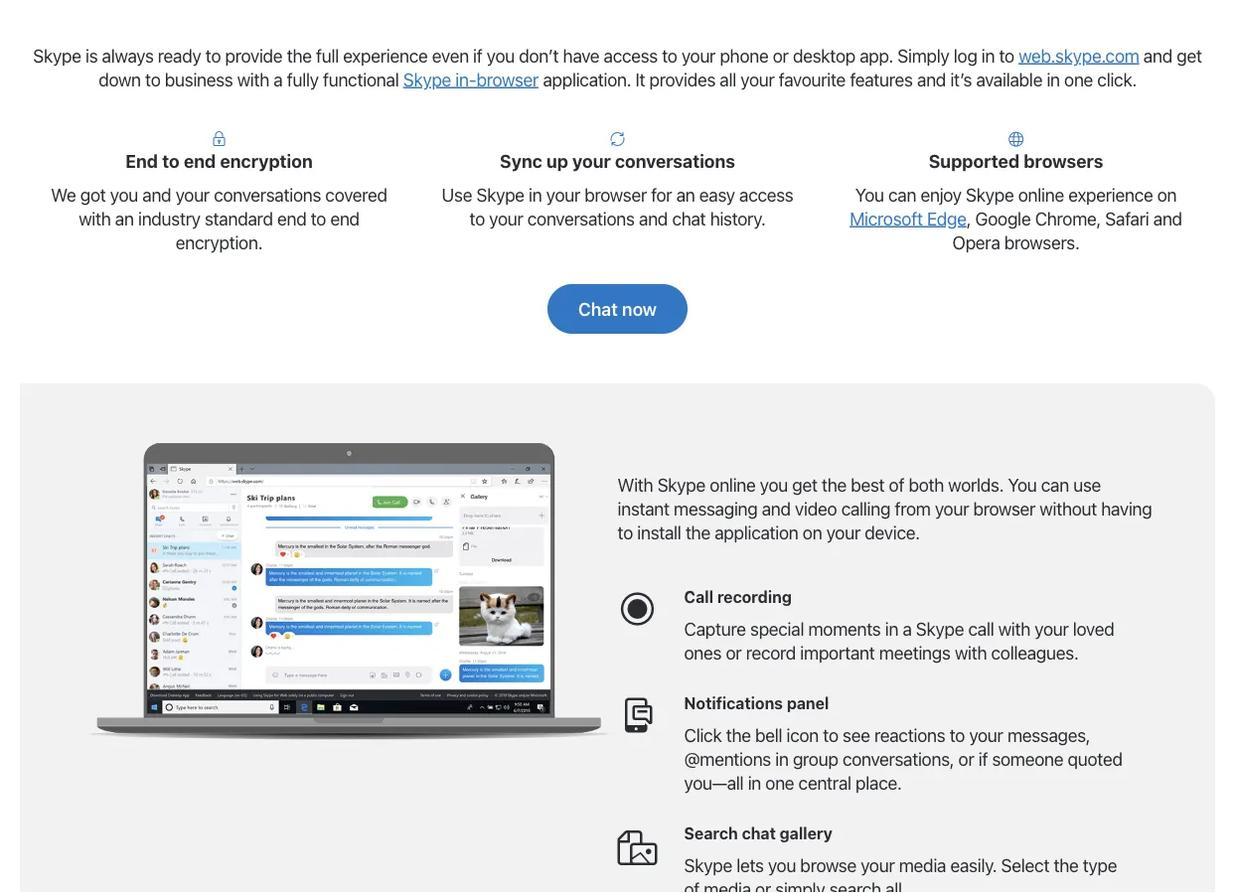 Task type: describe. For each thing, give the bounding box(es) containing it.
recording
[[717, 588, 792, 607]]

or inside skype lets you browse your media easily. select the type of media or simply search all.
[[755, 879, 771, 894]]

got
[[80, 184, 106, 205]]

 end to end encryption
[[125, 131, 313, 171]]

, google
[[967, 208, 1031, 229]]

don't
[[519, 45, 559, 66]]

features
[[850, 69, 913, 90]]

click.
[[1098, 69, 1137, 90]]

to left see
[[823, 725, 839, 746]]

chrome,
[[1035, 208, 1101, 229]]

bell
[[755, 725, 782, 746]]

all
[[720, 69, 737, 90]]

click the bell icon to see reactions to your messages, @mentions in group conversations, or if someone quoted you—all in one central place.
[[684, 725, 1123, 794]]


[[610, 131, 626, 147]]

conversations,
[[843, 749, 954, 770]]

to inside use skype in your browser for an easy access to your conversations and chat history.
[[470, 208, 485, 229]]

the inside click the bell icon to see reactions to your messages, @mentions in group conversations, or if someone quoted you—all in one central place.
[[726, 725, 751, 746]]

skype in-browser application. it provides all your favourite features and it's available in one click.
[[403, 69, 1137, 90]]

search
[[684, 824, 738, 843]]


[[1008, 131, 1024, 147]]


[[211, 131, 227, 147]]

calling
[[841, 498, 891, 519]]

you can enjoy skype online experience on microsoft edge
[[850, 184, 1177, 229]]

capture special moments in a skype call with your loved ones or record important meetings with colleagues.
[[684, 619, 1115, 664]]

your down 'calling' at the right
[[827, 522, 861, 543]]

with down call
[[955, 643, 987, 664]]

for
[[651, 184, 672, 205]]

to up provides
[[662, 45, 677, 66]]

device.
[[865, 522, 920, 543]]

skype inside skype lets you browse your media easily. select the type of media or simply search all.
[[684, 855, 732, 876]]

history.
[[710, 208, 766, 229]]

@mentions
[[684, 749, 771, 770]]

get inside and get down to business with a fully functional
[[1177, 45, 1202, 66]]

access inside use skype in your browser for an easy access to your conversations and chat history.
[[740, 184, 794, 205]]

your inside skype lets you browse your media easily. select the type of media or simply search all.
[[861, 855, 895, 876]]

reactions
[[875, 725, 946, 746]]

if inside click the bell icon to see reactions to your messages, @mentions in group conversations, or if someone quoted you—all in one central place.
[[979, 749, 988, 770]]

skype web on edge image
[[80, 443, 618, 740]]

even
[[432, 45, 469, 66]]

microsoft edge link
[[850, 208, 967, 229]]

easily.
[[951, 855, 997, 876]]

always
[[102, 45, 154, 66]]

you—all
[[684, 773, 744, 794]]

see
[[843, 725, 870, 746]]


[[618, 695, 657, 735]]

colleagues.
[[991, 643, 1079, 664]]

gallery
[[780, 824, 833, 843]]

record
[[746, 643, 796, 664]]

online inside you can enjoy skype online experience on microsoft edge
[[1019, 184, 1064, 205]]

your inside we got you and your conversations covered with an industry standard end to end encryption.
[[176, 184, 210, 205]]

notifications
[[684, 694, 783, 713]]

encryption.
[[176, 232, 263, 253]]

special
[[750, 619, 804, 640]]

skype inside with skype online you get the best of both worlds. you can use instant messaging and video calling from your browser without having to install the application on your device.
[[658, 474, 706, 495]]

1 horizontal spatial end
[[277, 208, 307, 229]]

place.
[[856, 773, 902, 794]]

1 horizontal spatial chat
[[742, 824, 776, 843]]

to inside  end to end encryption
[[162, 150, 180, 171]]

provide
[[225, 45, 283, 66]]

quoted
[[1068, 749, 1123, 770]]

to up business
[[205, 45, 221, 66]]

down
[[99, 69, 141, 90]]

end
[[125, 150, 158, 171]]

of inside with skype online you get the best of both worlds. you can use instant messaging and video calling from your browser without having to install the application on your device.
[[889, 474, 905, 495]]

or inside click the bell icon to see reactions to your messages, @mentions in group conversations, or if someone quoted you—all in one central place.
[[959, 749, 974, 770]]

fully
[[287, 69, 319, 90]]

moments
[[809, 619, 881, 640]]

up
[[547, 150, 568, 171]]

your down up
[[546, 184, 580, 205]]

your inside capture special moments in a skype call with your loved ones or record important meetings with colleagues.
[[1035, 619, 1069, 640]]

with inside we got you and your conversations covered with an industry standard end to end encryption.
[[79, 208, 111, 229]]

your down "sync"
[[489, 208, 523, 229]]

end inside  end to end encryption
[[184, 150, 216, 171]]

and inside use skype in your browser for an easy access to your conversations and chat history.
[[639, 208, 668, 229]]

central
[[799, 773, 852, 794]]

it
[[636, 69, 645, 90]]

2 horizontal spatial end
[[330, 208, 360, 229]]

skype inside you can enjoy skype online experience on microsoft edge
[[966, 184, 1014, 205]]

0 horizontal spatial access
[[604, 45, 658, 66]]

messaging
[[674, 498, 758, 519]]

log
[[954, 45, 978, 66]]

your inside  sync up your conversations
[[573, 150, 611, 171]]

safari
[[1106, 208, 1149, 229]]

to inside and get down to business with a fully functional
[[145, 69, 161, 90]]

we
[[51, 184, 76, 205]]

ready
[[158, 45, 201, 66]]

standard
[[205, 208, 273, 229]]

0 vertical spatial one
[[1065, 69, 1093, 90]]

the up video
[[822, 474, 847, 495]]

covered
[[325, 184, 387, 205]]

important
[[800, 643, 875, 664]]

skype inside capture special moments in a skype call with your loved ones or record important meetings with colleagues.
[[916, 619, 964, 640]]

use
[[442, 184, 472, 205]]

you inside you can enjoy skype online experience on microsoft edge
[[855, 184, 884, 205]]

your inside click the bell icon to see reactions to your messages, @mentions in group conversations, or if someone quoted you—all in one central place.
[[969, 725, 1004, 746]]

a inside capture special moments in a skype call with your loved ones or record important meetings with colleagues.
[[903, 619, 912, 640]]

browse
[[800, 855, 857, 876]]

someone
[[992, 749, 1064, 770]]

it's
[[951, 69, 972, 90]]

industry
[[138, 208, 201, 229]]

provides
[[650, 69, 716, 90]]

search
[[830, 879, 881, 894]]

conversations inside  sync up your conversations
[[615, 150, 736, 171]]

 sync up your conversations
[[500, 131, 736, 171]]

click
[[684, 725, 722, 746]]

to inside we got you and your conversations covered with an industry standard end to end encryption.
[[311, 208, 326, 229]]

easy
[[700, 184, 735, 205]]

we got you and your conversations covered with an industry standard end to end encryption.
[[51, 184, 387, 253]]



Task type: vqa. For each thing, say whether or not it's contained in the screenshot.
"download skype for tablet"
no



Task type: locate. For each thing, give the bounding box(es) containing it.
you up "skype in-browser" link
[[487, 45, 515, 66]]

the down "messaging"
[[686, 522, 711, 543]]

and
[[1144, 45, 1173, 66], [917, 69, 946, 90], [142, 184, 171, 205], [639, 208, 668, 229], [1154, 208, 1183, 229], [762, 498, 791, 519]]

skype up meetings
[[916, 619, 964, 640]]

best
[[851, 474, 885, 495]]

to right end
[[162, 150, 180, 171]]

0 horizontal spatial one
[[766, 773, 794, 794]]

with
[[618, 474, 653, 495]]

0 vertical spatial a
[[274, 69, 283, 90]]

conversations up for
[[615, 150, 736, 171]]

1 horizontal spatial access
[[740, 184, 794, 205]]

browsers.
[[1005, 232, 1080, 253]]

0 vertical spatial access
[[604, 45, 658, 66]]

of inside skype lets you browse your media easily. select the type of media or simply search all.
[[684, 879, 700, 894]]

have
[[563, 45, 600, 66]]

can up without on the bottom
[[1041, 474, 1069, 495]]

1 horizontal spatial of
[[889, 474, 905, 495]]

chat now link
[[548, 284, 688, 334]]

a left the fully
[[274, 69, 283, 90]]

your up "industry"
[[176, 184, 210, 205]]

1 horizontal spatial one
[[1065, 69, 1093, 90]]

a up meetings
[[903, 619, 912, 640]]

and up application
[[762, 498, 791, 519]]

conversations down up
[[528, 208, 635, 229]]

is
[[85, 45, 98, 66]]

supported
[[929, 150, 1020, 171]]

browser inside use skype in your browser for an easy access to your conversations and chat history.
[[585, 184, 647, 205]]

your up provides
[[682, 45, 716, 66]]

meetings
[[879, 643, 951, 664]]

in-
[[456, 69, 477, 90]]

0 vertical spatial chat
[[672, 208, 706, 229]]

to right down
[[145, 69, 161, 90]]

call
[[684, 588, 714, 607]]

0 horizontal spatial an
[[115, 208, 134, 229]]

1 horizontal spatial on
[[1158, 184, 1177, 205]]

sync
[[500, 150, 543, 171]]

and down 'simply'
[[917, 69, 946, 90]]

the inside skype lets you browse your media easily. select the type of media or simply search all.
[[1054, 855, 1079, 876]]

0 horizontal spatial chat
[[672, 208, 706, 229]]

experience
[[343, 45, 428, 66], [1069, 184, 1153, 205]]

1 horizontal spatial get
[[1177, 45, 1202, 66]]

lets
[[737, 855, 764, 876]]

and right web.skype.com link
[[1144, 45, 1173, 66]]

one down group on the right
[[766, 773, 794, 794]]

access up it
[[604, 45, 658, 66]]

1 vertical spatial access
[[740, 184, 794, 205]]

favourite
[[779, 69, 846, 90]]

end right standard
[[277, 208, 307, 229]]

group
[[793, 749, 838, 770]]

if left someone
[[979, 749, 988, 770]]

1 horizontal spatial online
[[1019, 184, 1064, 205]]

browser
[[477, 69, 539, 90], [585, 184, 647, 205], [973, 498, 1036, 519]]

0 horizontal spatial a
[[274, 69, 283, 90]]

with skype online you get the best of both worlds. you can use instant messaging and video calling from your browser without having to install the application on your device.
[[618, 474, 1152, 543]]

and inside and get down to business with a fully functional
[[1144, 45, 1173, 66]]

functional
[[323, 69, 399, 90]]

an inside use skype in your browser for an easy access to your conversations and chat history.
[[677, 184, 695, 205]]

to inside with skype online you get the best of both worlds. you can use instant messaging and video calling from your browser without having to install the application on your device.
[[618, 522, 633, 543]]

1 vertical spatial browser
[[585, 184, 647, 205]]

or up skype in-browser application. it provides all your favourite features and it's available in one click.
[[773, 45, 789, 66]]

0 vertical spatial conversations
[[615, 150, 736, 171]]

enjoy
[[921, 184, 962, 205]]

or
[[773, 45, 789, 66], [726, 643, 742, 664], [959, 749, 974, 770], [755, 879, 771, 894]]

media up all.
[[899, 855, 946, 876]]

skype
[[33, 45, 81, 66], [403, 69, 451, 90], [477, 184, 525, 205], [966, 184, 1014, 205], [658, 474, 706, 495], [916, 619, 964, 640], [684, 855, 732, 876]]

online
[[1019, 184, 1064, 205], [710, 474, 756, 495]]

chat up lets
[[742, 824, 776, 843]]

the up @mentions
[[726, 725, 751, 746]]

1 vertical spatial media
[[704, 879, 751, 894]]

1 horizontal spatial if
[[979, 749, 988, 770]]

your down phone
[[741, 69, 775, 90]]

1 vertical spatial if
[[979, 749, 988, 770]]

0 horizontal spatial media
[[704, 879, 751, 894]]

select
[[1001, 855, 1050, 876]]

experience inside you can enjoy skype online experience on microsoft edge
[[1069, 184, 1153, 205]]

microsoft
[[850, 208, 923, 229]]

browser inside with skype online you get the best of both worlds. you can use instant messaging and video calling from your browser without having to install the application on your device.
[[973, 498, 1036, 519]]

your up colleagues. on the bottom right of page
[[1035, 619, 1069, 640]]

or inside capture special moments in a skype call with your loved ones or record important meetings with colleagues.
[[726, 643, 742, 664]]

end
[[184, 150, 216, 171], [277, 208, 307, 229], [330, 208, 360, 229]]

of up the from
[[889, 474, 905, 495]]

or down lets
[[755, 879, 771, 894]]

and inside we got you and your conversations covered with an industry standard end to end encryption.
[[142, 184, 171, 205]]

access up history.
[[740, 184, 794, 205]]

call recording
[[684, 588, 792, 607]]

application
[[715, 522, 799, 543]]

browser down don't
[[477, 69, 539, 90]]

0 vertical spatial you
[[855, 184, 884, 205]]

online up "messaging"
[[710, 474, 756, 495]]

in down bell
[[775, 749, 789, 770]]

1 vertical spatial an
[[115, 208, 134, 229]]

can inside you can enjoy skype online experience on microsoft edge
[[889, 184, 917, 205]]

in inside use skype in your browser for an easy access to your conversations and chat history.
[[529, 184, 542, 205]]

1 horizontal spatial a
[[903, 619, 912, 640]]

0 vertical spatial an
[[677, 184, 695, 205]]

1 vertical spatial experience
[[1069, 184, 1153, 205]]

browser down worlds.
[[973, 498, 1036, 519]]

0 vertical spatial if
[[473, 45, 483, 66]]

skype inside use skype in your browser for an easy access to your conversations and chat history.
[[477, 184, 525, 205]]

in up meetings
[[885, 619, 899, 640]]

chat inside use skype in your browser for an easy access to your conversations and chat history.
[[672, 208, 706, 229]]


[[618, 825, 657, 865]]

browser down  sync up your conversations
[[585, 184, 647, 205]]

online up "chrome,"
[[1019, 184, 1064, 205]]

notifications panel
[[684, 694, 829, 713]]

 supported browsers
[[929, 131, 1104, 171]]

, google chrome, safari and opera browsers.
[[953, 208, 1183, 253]]

your up all.
[[861, 855, 895, 876]]

or down the capture
[[726, 643, 742, 664]]

your
[[682, 45, 716, 66], [741, 69, 775, 90], [573, 150, 611, 171], [176, 184, 210, 205], [546, 184, 580, 205], [489, 208, 523, 229], [935, 498, 969, 519], [827, 522, 861, 543], [1035, 619, 1069, 640], [969, 725, 1004, 746], [861, 855, 895, 876]]

with down got
[[79, 208, 111, 229]]

skype lets you browse your media easily. select the type of media or simply search all.
[[684, 855, 1117, 894]]

experience up functional
[[343, 45, 428, 66]]

in right log
[[982, 45, 995, 66]]

end down covered
[[330, 208, 360, 229]]

desktop
[[793, 45, 856, 66]]

conversations inside use skype in your browser for an easy access to your conversations and chat history.
[[528, 208, 635, 229]]

app.
[[860, 45, 894, 66]]

0 horizontal spatial experience
[[343, 45, 428, 66]]

with
[[237, 69, 269, 90], [79, 208, 111, 229], [999, 619, 1031, 640], [955, 643, 987, 664]]

a inside and get down to business with a fully functional
[[274, 69, 283, 90]]

to right reactions
[[950, 725, 965, 746]]

to down covered
[[311, 208, 326, 229]]

you inside we got you and your conversations covered with an industry standard end to end encryption.
[[110, 184, 138, 205]]

you up application
[[760, 474, 788, 495]]

on inside you can enjoy skype online experience on microsoft edge
[[1158, 184, 1177, 205]]

in down "sync"
[[529, 184, 542, 205]]

get inside with skype online you get the best of both worlds. you can use instant messaging and video calling from your browser without having to install the application on your device.
[[792, 474, 818, 495]]

media down lets
[[704, 879, 751, 894]]

in down @mentions
[[748, 773, 761, 794]]

you right got
[[110, 184, 138, 205]]

one inside click the bell icon to see reactions to your messages, @mentions in group conversations, or if someone quoted you—all in one central place.
[[766, 773, 794, 794]]

your up someone
[[969, 725, 1004, 746]]

use
[[1074, 474, 1101, 495]]

0 vertical spatial on
[[1158, 184, 1177, 205]]

browsers
[[1024, 150, 1104, 171]]

1 vertical spatial online
[[710, 474, 756, 495]]

the up the fully
[[287, 45, 312, 66]]

skype up "messaging"
[[658, 474, 706, 495]]

without
[[1040, 498, 1097, 519]]

1 vertical spatial conversations
[[214, 184, 321, 205]]

with inside and get down to business with a fully functional
[[237, 69, 269, 90]]

get
[[1177, 45, 1202, 66], [792, 474, 818, 495]]

access
[[604, 45, 658, 66], [740, 184, 794, 205]]

0 vertical spatial experience
[[343, 45, 428, 66]]

chat down for
[[672, 208, 706, 229]]

skype down search
[[684, 855, 732, 876]]

an left "industry"
[[115, 208, 134, 229]]

0 vertical spatial get
[[1177, 45, 1202, 66]]

you inside with skype online you get the best of both worlds. you can use instant messaging and video calling from your browser without having to install the application on your device.
[[760, 474, 788, 495]]

1 horizontal spatial an
[[677, 184, 695, 205]]

0 horizontal spatial of
[[684, 879, 700, 894]]

1 horizontal spatial browser
[[585, 184, 647, 205]]

use skype in your browser for an easy access to your conversations and chat history.
[[442, 184, 794, 229]]

in
[[982, 45, 995, 66], [1047, 69, 1060, 90], [529, 184, 542, 205], [885, 619, 899, 640], [775, 749, 789, 770], [748, 773, 761, 794]]

with down provide
[[237, 69, 269, 90]]

end down 
[[184, 150, 216, 171]]

0 horizontal spatial get
[[792, 474, 818, 495]]

0 horizontal spatial can
[[889, 184, 917, 205]]

to down use
[[470, 208, 485, 229]]

0 vertical spatial of
[[889, 474, 905, 495]]

1 vertical spatial can
[[1041, 474, 1069, 495]]

skype is always ready to provide the full experience even if you don't have access to your phone or desktop app. simply log in to web.skype.com
[[33, 45, 1140, 66]]

you
[[855, 184, 884, 205], [1008, 474, 1037, 495]]

the left type
[[1054, 855, 1079, 876]]

video
[[795, 498, 837, 519]]

of down search
[[684, 879, 700, 894]]

worlds.
[[949, 474, 1004, 495]]

experience up the safari
[[1069, 184, 1153, 205]]

install
[[637, 522, 681, 543]]

can inside with skype online you get the best of both worlds. you can use instant messaging and video calling from your browser without having to install the application on your device.
[[1041, 474, 1069, 495]]

0 horizontal spatial on
[[803, 522, 822, 543]]

2 vertical spatial browser
[[973, 498, 1036, 519]]

your down 
[[573, 150, 611, 171]]

type
[[1083, 855, 1117, 876]]

in down web.skype.com
[[1047, 69, 1060, 90]]

1 horizontal spatial can
[[1041, 474, 1069, 495]]

opera
[[953, 232, 1000, 253]]

0 horizontal spatial if
[[473, 45, 483, 66]]

1 vertical spatial one
[[766, 773, 794, 794]]

0 horizontal spatial browser
[[477, 69, 539, 90]]

conversations
[[615, 150, 736, 171], [214, 184, 321, 205], [528, 208, 635, 229]]

can up microsoft edge "link"
[[889, 184, 917, 205]]

messages,
[[1008, 725, 1091, 746]]

1 vertical spatial you
[[1008, 474, 1037, 495]]

0 horizontal spatial you
[[855, 184, 884, 205]]

1 horizontal spatial media
[[899, 855, 946, 876]]

skype up , google
[[966, 184, 1014, 205]]

0 vertical spatial browser
[[477, 69, 539, 90]]

and inside , google chrome, safari and opera browsers.
[[1154, 208, 1183, 229]]

an right for
[[677, 184, 695, 205]]

0 vertical spatial media
[[899, 855, 946, 876]]

call
[[969, 619, 994, 640]]

0 horizontal spatial end
[[184, 150, 216, 171]]

you
[[487, 45, 515, 66], [110, 184, 138, 205], [760, 474, 788, 495], [768, 855, 796, 876]]

1 horizontal spatial experience
[[1069, 184, 1153, 205]]

skype down even
[[403, 69, 451, 90]]

0 vertical spatial can
[[889, 184, 917, 205]]

if up "skype in-browser" link
[[473, 45, 483, 66]]

conversations down encryption
[[214, 184, 321, 205]]

1 vertical spatial chat
[[742, 824, 776, 843]]

1 vertical spatial a
[[903, 619, 912, 640]]

and right the safari
[[1154, 208, 1183, 229]]

all.
[[886, 879, 907, 894]]

on inside with skype online you get the best of both worlds. you can use instant messaging and video calling from your browser without having to install the application on your device.
[[803, 522, 822, 543]]

1 vertical spatial get
[[792, 474, 818, 495]]

1 vertical spatial on
[[803, 522, 822, 543]]

phone
[[720, 45, 769, 66]]

you up simply
[[768, 855, 796, 876]]


[[618, 589, 657, 629]]

online inside with skype online you get the best of both worlds. you can use instant messaging and video calling from your browser without having to install the application on your device.
[[710, 474, 756, 495]]

having
[[1102, 498, 1152, 519]]

you inside with skype online you get the best of both worlds. you can use instant messaging and video calling from your browser without having to install the application on your device.
[[1008, 474, 1037, 495]]

your down worlds.
[[935, 498, 969, 519]]

icon
[[787, 725, 819, 746]]

you up microsoft
[[855, 184, 884, 205]]

one down web.skype.com link
[[1065, 69, 1093, 90]]

from
[[895, 498, 931, 519]]

0 horizontal spatial online
[[710, 474, 756, 495]]

skype down "sync"
[[477, 184, 525, 205]]

to down instant in the bottom of the page
[[618, 522, 633, 543]]

available
[[976, 69, 1043, 90]]

you right worlds.
[[1008, 474, 1037, 495]]

1 horizontal spatial you
[[1008, 474, 1037, 495]]

and inside with skype online you get the best of both worlds. you can use instant messaging and video calling from your browser without having to install the application on your device.
[[762, 498, 791, 519]]

web.skype.com
[[1019, 45, 1140, 66]]

skype in-browser link
[[403, 69, 539, 90]]

conversations inside we got you and your conversations covered with an industry standard end to end encryption.
[[214, 184, 321, 205]]

to up available
[[999, 45, 1015, 66]]

an inside we got you and your conversations covered with an industry standard end to end encryption.
[[115, 208, 134, 229]]

0 vertical spatial online
[[1019, 184, 1064, 205]]

now
[[622, 298, 657, 320]]

ones
[[684, 643, 722, 664]]

and up "industry"
[[142, 184, 171, 205]]

edge
[[927, 208, 967, 229]]

and down for
[[639, 208, 668, 229]]

in inside capture special moments in a skype call with your loved ones or record important meetings with colleagues.
[[885, 619, 899, 640]]

skype left is
[[33, 45, 81, 66]]

business
[[165, 69, 233, 90]]

2 horizontal spatial browser
[[973, 498, 1036, 519]]

a
[[274, 69, 283, 90], [903, 619, 912, 640]]

with up colleagues. on the bottom right of page
[[999, 619, 1031, 640]]

1 vertical spatial of
[[684, 879, 700, 894]]

both
[[909, 474, 944, 495]]

or left someone
[[959, 749, 974, 770]]

you inside skype lets you browse your media easily. select the type of media or simply search all.
[[768, 855, 796, 876]]

2 vertical spatial conversations
[[528, 208, 635, 229]]



